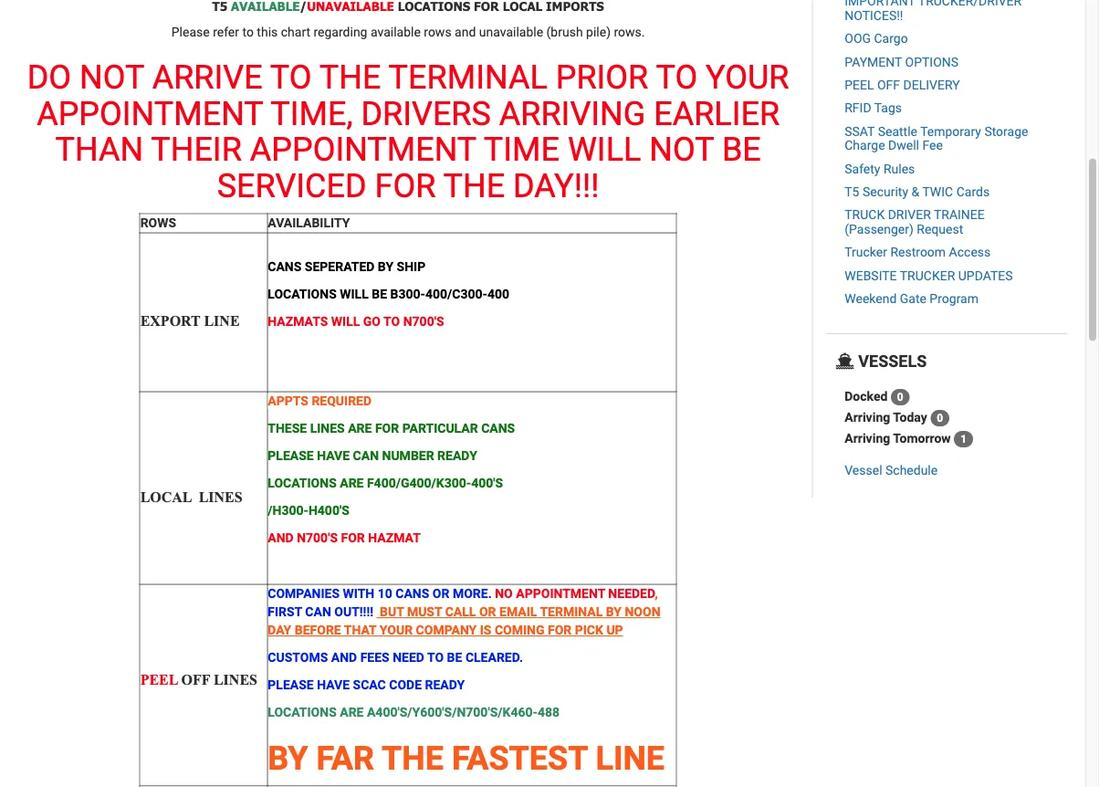 Task type: describe. For each thing, give the bounding box(es) containing it.
locations for by
[[268, 705, 337, 720]]

before
[[295, 623, 341, 638]]

locations are f400/g400/k300-400's
[[268, 476, 503, 491]]

1 vertical spatial terminal
[[537, 605, 603, 620]]

security
[[863, 185, 909, 200]]

pick
[[575, 623, 603, 638]]

hazmats
[[268, 314, 328, 329]]

by for before
[[606, 605, 622, 620]]

day!!!
[[513, 167, 599, 206]]

trucker
[[845, 245, 888, 260]]

1 vertical spatial line
[[596, 739, 665, 778]]

for up the please have can number ready
[[375, 421, 399, 436]]

payment
[[845, 55, 902, 70]]

appts
[[268, 394, 309, 409]]

to right need at the left of page
[[427, 650, 444, 666]]

prior
[[556, 58, 649, 97]]

website trucker updates link
[[845, 268, 1013, 283]]

terminal inside do not arrive to the terminal prior to your appointment time, drivers arriving earlier than their appointment time will not be serviced for the day!!!
[[389, 58, 548, 97]]

1 vertical spatial n700's
[[297, 531, 338, 546]]

1 horizontal spatial be
[[447, 650, 462, 666]]

noon
[[625, 605, 661, 620]]

peel inside important trucker/driver notices!! oog cargo payment options peel off delivery rfid tags ssat seattle temporary storage charge dwell fee safety rules t5 security & twic cards truck driver trainee (passenger) request trucker restroom access website trucker updates weekend gate program
[[845, 78, 874, 93]]

twic
[[923, 185, 954, 200]]

safety rules link
[[845, 162, 915, 177]]

vessel
[[845, 463, 883, 478]]

will for 400/c300-
[[340, 287, 369, 302]]

2 vertical spatial the
[[382, 739, 444, 778]]

serviced
[[217, 167, 367, 206]]

0 vertical spatial lines
[[310, 421, 345, 436]]

ship
[[397, 259, 426, 274]]

schedule
[[886, 463, 938, 478]]

cargo
[[874, 31, 908, 47]]

far
[[316, 739, 374, 778]]

1 vertical spatial the
[[443, 167, 505, 206]]

a400's/y600's/n700's/k460-
[[367, 705, 538, 720]]

needed
[[608, 587, 655, 602]]

please
[[171, 25, 210, 40]]

important
[[845, 0, 916, 9]]

availability
[[268, 216, 350, 231]]

number
[[382, 449, 434, 464]]

,
[[655, 587, 658, 602]]

please have can number ready
[[268, 449, 477, 464]]

request
[[917, 222, 964, 237]]

for inside do not arrive to the terminal prior to your appointment time, drivers arriving earlier than their appointment time will not be serviced for the day!!!
[[375, 167, 436, 206]]

than
[[55, 131, 143, 170]]

export line
[[140, 313, 240, 330]]

locations for /h300-
[[268, 476, 337, 491]]

that
[[344, 623, 377, 638]]

for down "h400's"
[[341, 531, 365, 546]]

be inside do not arrive to the terminal prior to your appointment time, drivers arriving earlier than their appointment time will not be serviced for the day!!!
[[722, 131, 761, 170]]

2 vertical spatial lines
[[214, 672, 257, 689]]

off inside important trucker/driver notices!! oog cargo payment options peel off delivery rfid tags ssat seattle temporary storage charge dwell fee safety rules t5 security & twic cards truck driver trainee (passenger) request trucker restroom access website trucker updates weekend gate program
[[878, 78, 900, 93]]

that your company is coming for pick up
[[341, 623, 623, 638]]

but
[[380, 605, 404, 620]]

options
[[905, 55, 959, 70]]

with
[[343, 587, 375, 602]]

rfid tags link
[[845, 101, 902, 116]]

export
[[140, 313, 201, 330]]

coming
[[495, 623, 545, 638]]

rows
[[140, 216, 176, 231]]

rules
[[884, 162, 915, 177]]

0 vertical spatial the
[[319, 58, 381, 97]]

by noon day before
[[268, 605, 661, 638]]

peel off lines
[[140, 672, 257, 689]]

0 vertical spatial line
[[204, 313, 240, 330]]

truck
[[845, 208, 885, 223]]

cards
[[957, 185, 990, 200]]

time,
[[271, 95, 353, 133]]

rows.
[[614, 25, 645, 40]]

t5 security & twic cards link
[[845, 185, 990, 200]]

ready for h400's
[[437, 449, 477, 464]]

2 arriving from the top
[[845, 431, 891, 446]]

companies with 10 cans or more. no appointment needed ,
[[268, 587, 658, 602]]

will inside do not arrive to the terminal prior to your appointment time, drivers arriving earlier than their appointment time will not be serviced for the day!!!
[[568, 131, 641, 170]]

0 vertical spatial n700's
[[403, 314, 444, 329]]

1 horizontal spatial cans
[[396, 587, 429, 602]]

(passenger)
[[845, 222, 914, 237]]

1 vertical spatial lines
[[199, 489, 243, 505]]

day
[[268, 623, 292, 638]]

488
[[538, 705, 560, 720]]

oog cargo link
[[845, 31, 908, 47]]

unavailable
[[479, 25, 543, 40]]

by far the fastest line
[[268, 739, 665, 778]]

today
[[893, 410, 928, 425]]

400's
[[471, 476, 503, 491]]

program
[[930, 292, 979, 307]]

10
[[378, 587, 392, 602]]

ready for far
[[425, 678, 465, 693]]

these
[[268, 421, 307, 436]]

earlier
[[654, 95, 780, 133]]

customs
[[268, 650, 328, 666]]

seperated
[[305, 259, 375, 274]]

weekend
[[845, 292, 897, 307]]

by for fastest
[[268, 739, 308, 778]]

go
[[363, 314, 381, 329]]

rfid
[[845, 101, 872, 116]]

oog
[[845, 31, 871, 47]]

website
[[845, 268, 897, 283]]

important trucker/driver notices!! link
[[845, 0, 1022, 23]]

0 vertical spatial are
[[348, 421, 372, 436]]

required
[[312, 394, 372, 409]]

and
[[455, 25, 476, 40]]



Task type: vqa. For each thing, say whether or not it's contained in the screenshot.
Important Trucker/Driver Notices!! Oog Cargo Payment Options Peel Off Delivery Rfid Tags Ssat Seattle Temporary Storage Charge Dwell Fee Safety Rules T5 Security & Twic Cards Truck Driver Trainee (Passenger) Request Trucker Restroom Access Website Trucker Updates Weekend Gate Program at the top right
yes



Task type: locate. For each thing, give the bounding box(es) containing it.
have up "h400's"
[[317, 449, 350, 464]]

be
[[722, 131, 761, 170], [372, 287, 387, 302], [447, 650, 462, 666]]

1 horizontal spatial and
[[331, 650, 357, 666]]

0 vertical spatial ready
[[437, 449, 477, 464]]

1 horizontal spatial can
[[353, 449, 379, 464]]

1 vertical spatial off
[[181, 672, 210, 689]]

2 vertical spatial locations
[[268, 705, 337, 720]]

safety
[[845, 162, 881, 177]]

0 horizontal spatial off
[[181, 672, 210, 689]]

can up locations are f400/g400/k300-400's
[[353, 449, 379, 464]]

gate
[[900, 292, 927, 307]]

2 please from the top
[[268, 678, 314, 693]]

companies
[[268, 587, 340, 602]]

will for n700's
[[331, 314, 360, 329]]

0 vertical spatial off
[[878, 78, 900, 93]]

0 vertical spatial arriving
[[845, 410, 891, 425]]

do
[[27, 58, 71, 97]]

appts required
[[268, 394, 372, 409]]

2 horizontal spatial by
[[606, 605, 622, 620]]

restroom
[[891, 245, 946, 260]]

your inside do not arrive to the terminal prior to your appointment time, drivers arriving earlier than their appointment time will not be serviced for the day!!!
[[706, 58, 789, 97]]

1 horizontal spatial by
[[378, 259, 394, 274]]

1 arriving from the top
[[845, 410, 891, 425]]

this
[[257, 25, 278, 40]]

terminal
[[389, 58, 548, 97], [537, 605, 603, 620]]

arriving
[[499, 95, 646, 133]]

0 horizontal spatial peel
[[140, 672, 178, 689]]

updates
[[959, 268, 1013, 283]]

2 have from the top
[[317, 678, 350, 693]]

h400's
[[309, 503, 350, 519]]

cans up first can out!!!! but must call or email
[[396, 587, 429, 602]]

0 vertical spatial 0
[[897, 391, 904, 404]]

cans up 400's
[[481, 421, 515, 436]]

pile)
[[586, 25, 611, 40]]

by
[[378, 259, 394, 274], [606, 605, 622, 620], [268, 739, 308, 778]]

delivery
[[904, 78, 960, 93]]

by up up
[[606, 605, 622, 620]]

trucker/driver
[[918, 0, 1022, 9]]

by left far
[[268, 739, 308, 778]]

2 vertical spatial be
[[447, 650, 462, 666]]

fees
[[360, 650, 390, 666]]

will up hazmats will go to n700's at the left top of page
[[340, 287, 369, 302]]

have for h400's
[[317, 449, 350, 464]]

notices!!
[[845, 8, 903, 23]]

and n700's for hazmat
[[268, 531, 421, 546]]

1 vertical spatial can
[[305, 605, 331, 620]]

ship image
[[836, 353, 855, 370]]

no
[[495, 587, 513, 602]]

hazmat
[[368, 531, 421, 546]]

the down locations are a400's/y600's/n700's/k460-488
[[382, 739, 444, 778]]

locations up /h300-h400's
[[268, 476, 337, 491]]

can
[[353, 449, 379, 464], [305, 605, 331, 620]]

are for far
[[340, 705, 364, 720]]

ready down 'particular'
[[437, 449, 477, 464]]

1 horizontal spatial or
[[479, 605, 496, 620]]

1 vertical spatial not
[[650, 131, 714, 170]]

have
[[317, 449, 350, 464], [317, 678, 350, 693]]

n700's down b300-
[[403, 314, 444, 329]]

2 horizontal spatial cans
[[481, 421, 515, 436]]

the down regarding
[[319, 58, 381, 97]]

please down 'these'
[[268, 449, 314, 464]]

to right prior
[[656, 58, 698, 97]]

terminal up pick
[[537, 605, 603, 620]]

can up before
[[305, 605, 331, 620]]

0 horizontal spatial n700's
[[297, 531, 338, 546]]

are down the please have can number ready
[[340, 476, 364, 491]]

trucker
[[900, 268, 955, 283]]

are up the please have can number ready
[[348, 421, 372, 436]]

local  lines
[[140, 489, 243, 505]]

0 vertical spatial will
[[568, 131, 641, 170]]

not
[[79, 58, 144, 97], [650, 131, 714, 170]]

docked 0 arriving today 0 arriving tomorrow 1
[[845, 389, 967, 446]]

1 horizontal spatial peel
[[845, 78, 874, 93]]

trucker restroom access link
[[845, 245, 991, 260]]

1
[[961, 433, 967, 446]]

hazmats will go to n700's
[[268, 314, 444, 329]]

0 horizontal spatial and
[[268, 531, 294, 546]]

1 vertical spatial 0
[[937, 412, 943, 425]]

0 vertical spatial cans
[[268, 259, 302, 274]]

0 vertical spatial or
[[433, 587, 450, 602]]

tomorrow
[[893, 431, 951, 446]]

2 horizontal spatial be
[[722, 131, 761, 170]]

please for /h300-
[[268, 449, 314, 464]]

1 vertical spatial and
[[331, 650, 357, 666]]

please
[[268, 449, 314, 464], [268, 678, 314, 693]]

0 vertical spatial your
[[706, 58, 789, 97]]

weekend gate program link
[[845, 292, 979, 307]]

f400/g400/k300-
[[367, 476, 471, 491]]

0 horizontal spatial be
[[372, 287, 387, 302]]

to
[[270, 58, 312, 97], [656, 58, 698, 97], [384, 314, 400, 329], [427, 650, 444, 666]]

1 vertical spatial please
[[268, 678, 314, 693]]

0 vertical spatial peel
[[845, 78, 874, 93]]

locations will be b300-400/c300-400
[[268, 287, 510, 302]]

ready
[[437, 449, 477, 464], [425, 678, 465, 693]]

locations down customs
[[268, 705, 337, 720]]

0 vertical spatial can
[[353, 449, 379, 464]]

2 vertical spatial cans
[[396, 587, 429, 602]]

the left 'day!!!'
[[443, 167, 505, 206]]

drivers
[[361, 95, 491, 133]]

fastest
[[452, 739, 588, 778]]

ssat seattle temporary storage charge dwell fee link
[[845, 124, 1029, 153]]

0 horizontal spatial not
[[79, 58, 144, 97]]

1 vertical spatial have
[[317, 678, 350, 693]]

0 horizontal spatial 0
[[897, 391, 904, 404]]

for left pick
[[548, 623, 572, 638]]

2 vertical spatial will
[[331, 314, 360, 329]]

are down please have scac code ready
[[340, 705, 364, 720]]

t5
[[845, 185, 860, 200]]

docked
[[845, 389, 888, 404]]

1 vertical spatial ready
[[425, 678, 465, 693]]

vessel schedule
[[845, 463, 938, 478]]

will down prior
[[568, 131, 641, 170]]

n700's down /h300-h400's
[[297, 531, 338, 546]]

and left fees at left bottom
[[331, 650, 357, 666]]

to right the go at the top left of the page
[[384, 314, 400, 329]]

email
[[500, 605, 537, 620]]

and down /h300-
[[268, 531, 294, 546]]

/h300-
[[268, 503, 309, 519]]

locations up hazmats
[[268, 287, 337, 302]]

n700's
[[403, 314, 444, 329], [297, 531, 338, 546]]

cans seperated by ship
[[268, 259, 426, 274]]

to down chart
[[270, 58, 312, 97]]

0 horizontal spatial or
[[433, 587, 450, 602]]

particular
[[402, 421, 478, 436]]

will left the go at the top left of the page
[[331, 314, 360, 329]]

1 vertical spatial your
[[380, 623, 413, 638]]

their
[[151, 131, 242, 170]]

1 vertical spatial will
[[340, 287, 369, 302]]

0 vertical spatial be
[[722, 131, 761, 170]]

storage
[[985, 124, 1029, 139]]

1 vertical spatial or
[[479, 605, 496, 620]]

2 locations from the top
[[268, 476, 337, 491]]

0 up today
[[897, 391, 904, 404]]

are for h400's
[[340, 476, 364, 491]]

1 vertical spatial are
[[340, 476, 364, 491]]

b300-
[[390, 287, 425, 302]]

for down drivers
[[375, 167, 436, 206]]

locations are a400's/y600's/n700's/k460-488
[[268, 705, 560, 720]]

1 please from the top
[[268, 449, 314, 464]]

available
[[371, 25, 421, 40]]

terminal down 'and'
[[389, 58, 548, 97]]

0 vertical spatial not
[[79, 58, 144, 97]]

400/c300-
[[425, 287, 488, 302]]

0 horizontal spatial your
[[380, 623, 413, 638]]

appointment
[[37, 95, 263, 133], [250, 131, 476, 170], [516, 587, 605, 602]]

these lines are for particular cans
[[268, 421, 515, 436]]

0 vertical spatial by
[[378, 259, 394, 274]]

please down customs
[[268, 678, 314, 693]]

1 vertical spatial be
[[372, 287, 387, 302]]

first can out!!!! but must call or email
[[268, 605, 537, 620]]

arriving up the "vessel"
[[845, 431, 891, 446]]

arriving down docked
[[845, 410, 891, 425]]

3 locations from the top
[[268, 705, 337, 720]]

seattle
[[878, 124, 918, 139]]

1 horizontal spatial your
[[706, 58, 789, 97]]

have left 'scac'
[[317, 678, 350, 693]]

0 vertical spatial and
[[268, 531, 294, 546]]

0 vertical spatial locations
[[268, 287, 337, 302]]

ready up a400's/y600's/n700's/k460-
[[425, 678, 465, 693]]

0 horizontal spatial by
[[268, 739, 308, 778]]

vessel schedule link
[[845, 463, 938, 478]]

please for by
[[268, 678, 314, 693]]

cans down availability
[[268, 259, 302, 274]]

0 horizontal spatial line
[[204, 313, 240, 330]]

have for far
[[317, 678, 350, 693]]

dwell
[[889, 138, 919, 153]]

1 horizontal spatial 0
[[937, 412, 943, 425]]

payment options link
[[845, 55, 959, 70]]

do not arrive to the terminal prior to your appointment time, drivers arriving earlier than their appointment time will not be serviced for the day!!!
[[27, 58, 789, 206]]

0 horizontal spatial can
[[305, 605, 331, 620]]

2 vertical spatial by
[[268, 739, 308, 778]]

1 vertical spatial cans
[[481, 421, 515, 436]]

1 locations from the top
[[268, 287, 337, 302]]

peel off delivery link
[[845, 78, 960, 93]]

up
[[607, 623, 623, 638]]

and
[[268, 531, 294, 546], [331, 650, 357, 666]]

1 horizontal spatial line
[[596, 739, 665, 778]]

temporary
[[921, 124, 982, 139]]

by left ship
[[378, 259, 394, 274]]

or up must
[[433, 587, 450, 602]]

0 horizontal spatial cans
[[268, 259, 302, 274]]

access
[[949, 245, 991, 260]]

truck driver trainee (passenger) request link
[[845, 208, 985, 237]]

or up is
[[479, 605, 496, 620]]

1 horizontal spatial not
[[650, 131, 714, 170]]

first
[[268, 605, 302, 620]]

0 vertical spatial please
[[268, 449, 314, 464]]

2 vertical spatial are
[[340, 705, 364, 720]]

1 vertical spatial by
[[606, 605, 622, 620]]

1 vertical spatial arriving
[[845, 431, 891, 446]]

call
[[445, 605, 476, 620]]

0 vertical spatial have
[[317, 449, 350, 464]]

1 horizontal spatial n700's
[[403, 314, 444, 329]]

by inside the by noon day before
[[606, 605, 622, 620]]

(brush
[[547, 25, 583, 40]]

0 vertical spatial terminal
[[389, 58, 548, 97]]

1 vertical spatial locations
[[268, 476, 337, 491]]

1 vertical spatial peel
[[140, 672, 178, 689]]

vessels
[[855, 352, 927, 371]]

arrive
[[152, 58, 263, 97]]

1 horizontal spatial off
[[878, 78, 900, 93]]

1 have from the top
[[317, 449, 350, 464]]

0 up tomorrow
[[937, 412, 943, 425]]



